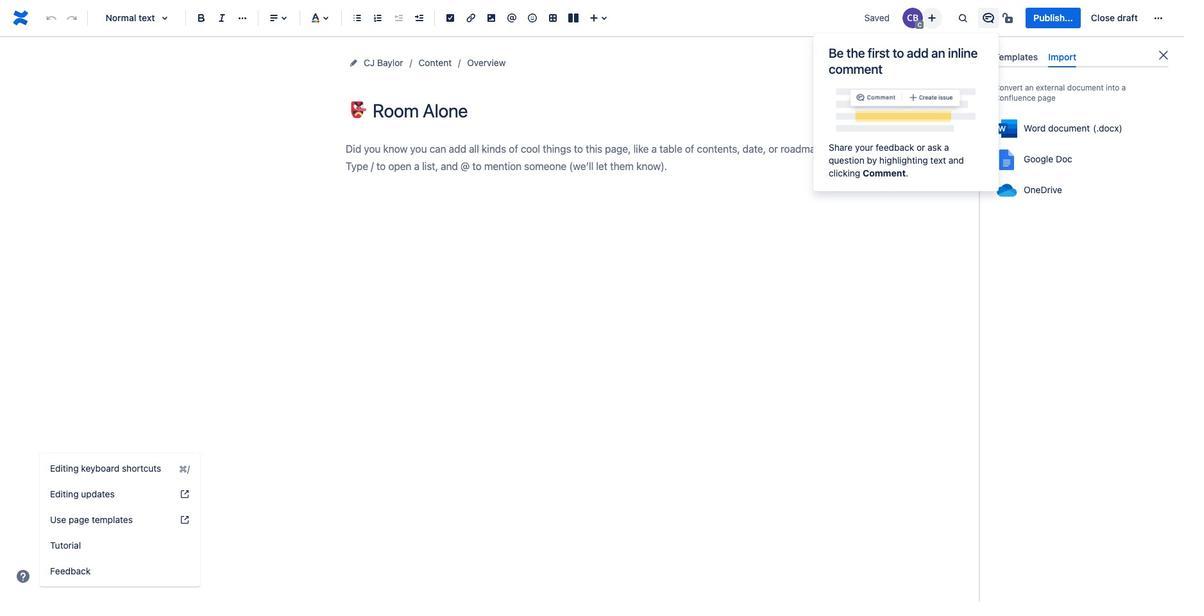 Task type: locate. For each thing, give the bounding box(es) containing it.
0 vertical spatial editing
[[50, 463, 79, 474]]

google doc button
[[992, 145, 1172, 175]]

find and replace image
[[956, 10, 971, 26]]

help image
[[180, 489, 190, 499], [180, 515, 190, 525]]

content
[[419, 57, 452, 68]]

comment
[[863, 168, 906, 178]]

help image for use page templates
[[180, 515, 190, 525]]

doc
[[1056, 154, 1073, 165]]

templates
[[92, 514, 133, 525]]

tutorial button
[[40, 533, 200, 558]]

text down ask
[[931, 155, 947, 166]]

your
[[856, 142, 874, 153]]

page down external on the right top of the page
[[1038, 93, 1057, 103]]

1 horizontal spatial text
[[931, 155, 947, 166]]

1 vertical spatial an
[[1026, 83, 1034, 93]]

0 horizontal spatial a
[[945, 142, 950, 153]]

2 editing from the top
[[50, 488, 79, 499]]

share
[[829, 142, 853, 153]]

0 vertical spatial page
[[1038, 93, 1057, 103]]

an right add
[[932, 46, 946, 60]]

more formatting image
[[235, 10, 250, 26]]

document up doc at the right top of page
[[1049, 123, 1091, 134]]

text right normal
[[139, 12, 155, 23]]

1 horizontal spatial a
[[1122, 83, 1127, 93]]

editing updates
[[50, 488, 115, 499]]

an up confluence on the top of the page
[[1026, 83, 1034, 93]]

editing up use
[[50, 488, 79, 499]]

word document (.docx)
[[1024, 123, 1123, 134]]

0 horizontal spatial page
[[69, 514, 89, 525]]

keyboard
[[81, 463, 120, 474]]

cj baylor link
[[364, 55, 403, 71]]

document left into
[[1068, 83, 1104, 93]]

saved
[[865, 12, 890, 23]]

into
[[1107, 83, 1120, 93]]

help image inside use page templates link
[[180, 515, 190, 525]]

bullet list ⌘⇧8 image
[[350, 10, 365, 26]]

text
[[139, 12, 155, 23], [931, 155, 947, 166]]

1 vertical spatial text
[[931, 155, 947, 166]]

feedback
[[50, 565, 91, 576]]

close draft
[[1092, 12, 1139, 23]]

be the first to add an inline comment
[[829, 46, 978, 76]]

1 help image from the top
[[180, 489, 190, 499]]

highlighting
[[880, 155, 929, 166]]

0 vertical spatial document
[[1068, 83, 1104, 93]]

no restrictions image
[[1002, 10, 1018, 26]]

1 vertical spatial page
[[69, 514, 89, 525]]

confluence image
[[10, 8, 31, 28]]

editing
[[50, 463, 79, 474], [50, 488, 79, 499]]

question
[[829, 155, 865, 166]]

text inside share your feedback or ask a question by highlighting text and clicking
[[931, 155, 947, 166]]

editing for editing keyboard shortcuts
[[50, 463, 79, 474]]

1 vertical spatial help image
[[180, 515, 190, 525]]

(.docx)
[[1094, 123, 1123, 134]]

1 vertical spatial editing
[[50, 488, 79, 499]]

0 horizontal spatial text
[[139, 12, 155, 23]]

1 horizontal spatial page
[[1038, 93, 1057, 103]]

an
[[932, 46, 946, 60], [1026, 83, 1034, 93]]

be
[[829, 46, 844, 60]]

overview link
[[467, 55, 506, 71]]

confluence image
[[10, 8, 31, 28]]

tab list containing templates
[[990, 46, 1175, 68]]

updates
[[81, 488, 115, 499]]

confluence
[[995, 93, 1036, 103]]

1 vertical spatial a
[[945, 142, 950, 153]]

layouts image
[[566, 10, 582, 26]]

baylor
[[377, 57, 403, 68]]

link image
[[463, 10, 479, 26]]

0 vertical spatial an
[[932, 46, 946, 60]]

templates
[[995, 51, 1039, 62]]

align left image
[[266, 10, 282, 26]]

tab list
[[990, 46, 1175, 68]]

a inside convert an external document into a confluence page
[[1122, 83, 1127, 93]]

help image inside editing updates link
[[180, 489, 190, 499]]

a inside share your feedback or ask a question by highlighting text and clicking
[[945, 142, 950, 153]]

draft
[[1118, 12, 1139, 23]]

comment
[[829, 62, 883, 76]]

italic ⌘i image
[[214, 10, 230, 26]]

use
[[50, 514, 66, 525]]

page right use
[[69, 514, 89, 525]]

a right into
[[1122, 83, 1127, 93]]

document
[[1068, 83, 1104, 93], [1049, 123, 1091, 134]]

editing keyboard shortcuts
[[50, 463, 161, 474]]

use page templates
[[50, 514, 133, 525]]

more image
[[1152, 10, 1167, 26]]

shortcuts
[[122, 463, 161, 474]]

0 vertical spatial help image
[[180, 489, 190, 499]]

help image for editing updates
[[180, 489, 190, 499]]

google
[[1024, 154, 1054, 165]]

:japanese_goblin: image
[[350, 101, 367, 118]]

a right ask
[[945, 142, 950, 153]]

a
[[1122, 83, 1127, 93], [945, 142, 950, 153]]

redo ⌘⇧z image
[[64, 10, 80, 26]]

0 vertical spatial text
[[139, 12, 155, 23]]

bold ⌘b image
[[194, 10, 209, 26]]

2 help image from the top
[[180, 515, 190, 525]]

1 horizontal spatial an
[[1026, 83, 1034, 93]]

editing up editing updates
[[50, 463, 79, 474]]

0 horizontal spatial an
[[932, 46, 946, 60]]

0 vertical spatial a
[[1122, 83, 1127, 93]]

google doc
[[1024, 154, 1073, 165]]

undo ⌘z image
[[44, 10, 59, 26]]

page
[[1038, 93, 1057, 103], [69, 514, 89, 525]]

1 editing from the top
[[50, 463, 79, 474]]

normal text button
[[93, 4, 180, 32]]

feedback
[[876, 142, 915, 153]]



Task type: describe. For each thing, give the bounding box(es) containing it.
close draft button
[[1084, 8, 1146, 28]]

page inside use page templates link
[[69, 514, 89, 525]]

publish...
[[1034, 12, 1074, 23]]

Main content area, start typing to enter text. text field
[[346, 141, 834, 176]]

ask
[[928, 142, 942, 153]]

.
[[906, 168, 909, 178]]

an inside convert an external document into a confluence page
[[1026, 83, 1034, 93]]

normal text
[[106, 12, 155, 23]]

external
[[1037, 83, 1066, 93]]

cj baylor image
[[903, 8, 924, 28]]

Give this page a title text field
[[373, 100, 834, 121]]

the
[[847, 46, 865, 60]]

first
[[868, 46, 890, 60]]

content link
[[419, 55, 452, 71]]

cj
[[364, 57, 375, 68]]

mention image
[[505, 10, 520, 26]]

document inside convert an external document into a confluence page
[[1068, 83, 1104, 93]]

editing for editing updates
[[50, 488, 79, 499]]

⌘/
[[179, 463, 190, 474]]

close
[[1092, 12, 1116, 23]]

use page templates link
[[40, 507, 200, 533]]

to
[[893, 46, 905, 60]]

convert
[[995, 83, 1024, 93]]

an inside 'be the first to add an inline comment'
[[932, 46, 946, 60]]

share your feedback or ask a question by highlighting text and clicking
[[829, 142, 965, 178]]

action item image
[[443, 10, 458, 26]]

editing updates link
[[40, 481, 200, 507]]

close templates and import image
[[1157, 47, 1172, 63]]

numbered list ⌘⇧7 image
[[370, 10, 386, 26]]

and
[[949, 155, 965, 166]]

import
[[1049, 51, 1077, 62]]

:japanese_goblin: image
[[350, 101, 367, 118]]

by
[[868, 155, 878, 166]]

a for into
[[1122, 83, 1127, 93]]

move this page image
[[349, 58, 359, 68]]

clicking
[[829, 168, 861, 178]]

normal
[[106, 12, 136, 23]]

page inside convert an external document into a confluence page
[[1038, 93, 1057, 103]]

or
[[917, 142, 926, 153]]

word
[[1024, 123, 1046, 134]]

help image
[[15, 569, 31, 584]]

add image, video, or file image
[[484, 10, 499, 26]]

make page full-width image
[[815, 55, 830, 71]]

cj baylor
[[364, 57, 403, 68]]

indent tab image
[[411, 10, 427, 26]]

add
[[908, 46, 929, 60]]

emoji image
[[525, 10, 540, 26]]

comment .
[[863, 168, 909, 178]]

tutorial
[[50, 540, 81, 551]]

onedrive
[[1024, 184, 1063, 195]]

onedrive button
[[992, 175, 1172, 206]]

comment icon image
[[982, 10, 997, 26]]

inline
[[949, 46, 978, 60]]

overview
[[467, 57, 506, 68]]

outdent ⇧tab image
[[391, 10, 406, 26]]

invite to edit image
[[925, 10, 941, 25]]

1 vertical spatial document
[[1049, 123, 1091, 134]]

feedback button
[[40, 558, 200, 584]]

a for ask
[[945, 142, 950, 153]]

text inside dropdown button
[[139, 12, 155, 23]]

publish... button
[[1027, 8, 1081, 28]]

table image
[[546, 10, 561, 26]]

convert an external document into a confluence page
[[995, 83, 1127, 103]]



Task type: vqa. For each thing, say whether or not it's contained in the screenshot.
step
no



